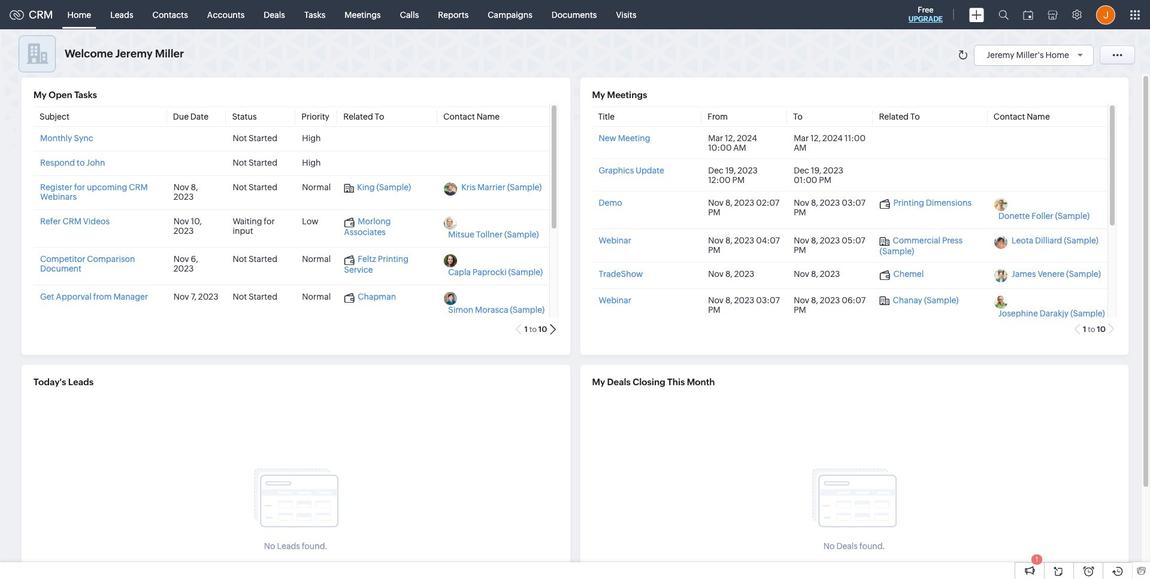 Task type: describe. For each thing, give the bounding box(es) containing it.
logo image
[[10, 10, 24, 19]]

profile element
[[1089, 0, 1123, 29]]

profile image
[[1096, 5, 1115, 24]]

search element
[[991, 0, 1016, 29]]

create menu image
[[969, 7, 984, 22]]



Task type: locate. For each thing, give the bounding box(es) containing it.
calendar image
[[1023, 10, 1033, 19]]

search image
[[999, 10, 1009, 20]]

create menu element
[[962, 0, 991, 29]]



Task type: vqa. For each thing, say whether or not it's contained in the screenshot.
the profile icon
yes



